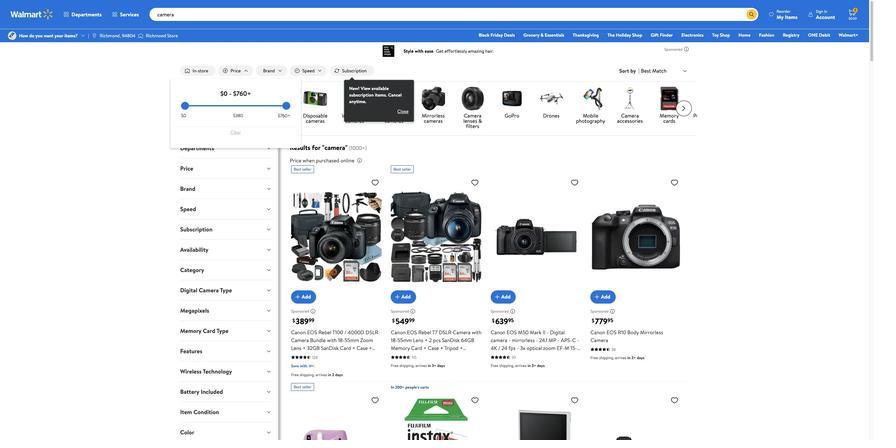 Task type: describe. For each thing, give the bounding box(es) containing it.
fashion link
[[756, 31, 778, 39]]

point
[[694, 112, 706, 119]]

by inside shop cameras by brand
[[266, 117, 272, 125]]

- up the fps
[[509, 337, 511, 344]]

purchased
[[316, 157, 339, 164]]

for
[[312, 143, 321, 152]]

toy shop
[[712, 32, 730, 38]]

item
[[180, 409, 192, 417]]

holiday
[[616, 32, 631, 38]]

camera accessories link
[[613, 87, 647, 125]]

/ inside canon eos rebel t100 / 4000d dslr camera bundle with 18-55mm zoom lens + 32gb sandisk card + case + tripod + zeetech accessory
[[345, 329, 347, 336]]

price tab
[[175, 159, 277, 179]]

ad disclaimer and feedback for ingridsponsoredproducts image for 639
[[510, 309, 516, 314]]

instant film cameras
[[342, 112, 368, 125]]

gift
[[651, 32, 659, 38]]

grocery & essentials link
[[521, 31, 567, 39]]

sign in to add to favorites list, canon eos rebel t7 dslr camera with 18-55mm lens + 2 pcs sandisk 64gb memory card + case + tripod + telephoto + zeetech accessory bundle image
[[471, 179, 479, 187]]

sort
[[620, 67, 629, 74]]

gift finder
[[651, 32, 673, 38]]

$0 for $0 - $760+
[[220, 89, 228, 98]]

in inside sign in account
[[825, 8, 828, 14]]

memory for cards
[[660, 112, 679, 119]]

canon eos rebel t7 dslr camera with 18-55mm lens + 2 pcs sandisk 64gb memory card + case + tripod + telephoto + zeetech accessory bundle
[[391, 329, 482, 360]]

account
[[816, 13, 835, 21]]

free shipping, arrives in 2 days
[[291, 373, 343, 378]]

- left 24.1
[[536, 337, 538, 344]]

gopro image
[[500, 87, 524, 111]]

by inside sort and filter section element
[[631, 67, 636, 74]]

gopro link
[[495, 87, 529, 120]]

- right 'c'
[[577, 337, 579, 344]]

price when purchased online
[[290, 157, 355, 164]]

features
[[180, 348, 202, 356]]

t7
[[432, 329, 438, 336]]

card inside canon eos rebel t7 dslr camera with 18-55mm lens + 2 pcs sandisk 64gb memory card + case + tripod + telephoto + zeetech accessory bundle
[[411, 345, 422, 352]]

0 vertical spatial $760+
[[233, 89, 251, 98]]

- down 15-
[[575, 353, 577, 360]]

brand for bottommost brand dropdown button
[[180, 185, 195, 193]]

richmond
[[146, 32, 166, 39]]

eos for 779
[[607, 329, 617, 336]]

sponsored up the 639
[[491, 309, 509, 315]]

memory cards link
[[653, 87, 687, 125]]

camera inside canon eos rebel t7 dslr camera with 18-55mm lens + 2 pcs sandisk 64gb memory card + case + tripod + telephoto + zeetech accessory bundle
[[453, 329, 471, 336]]

sign in to add to favorites list, fujifilm instax mini 7+ exclusive blister bundle with bonus pack of film (10-pack mini film), lavender image
[[371, 397, 379, 405]]

cameras inside the point & shoot cameras
[[700, 117, 718, 125]]

digital for digital camera type
[[180, 287, 197, 295]]

lens inside canon eos rebel t100 / 4000d dslr camera bundle with 18-55mm zoom lens + 32gb sandisk card + case + tripod + zeetech accessory
[[291, 345, 301, 352]]

deals
[[201, 112, 212, 119]]

zoom
[[543, 345, 556, 352]]

with inside canon eos rebel t7 dslr camera with 18-55mm lens + 2 pcs sandisk 64gb memory card + case + tripod + telephoto + zeetech accessory bundle
[[472, 329, 482, 336]]

0 horizontal spatial departments
[[72, 11, 102, 18]]

sponsored left ad disclaimer and feedback for skylinedisplayad image
[[665, 46, 683, 52]]

sign in to add to favorites list, canon eos r10 body mirrorless camera image
[[671, 179, 679, 187]]

canon eos m50 mark ii - digital camera - mirrorless - 24.1 mp - aps-c - 4k / 24 fps - 3x optical zoom ef-m 15-45mm is stm lens - wi-fi, bluetooth - black image for bottommost sign in to add to favorites list, canon eos m50 mark ii - digital camera - mirrorless - 24.1 mp - aps-c - 4k / 24 fps - 3x optical zoom ef-m 15-45mm is stm lens - wi-fi, bluetooth - black image
[[591, 394, 681, 441]]

days for 779
[[637, 355, 645, 361]]

canon eos m200 24.1 megapixel mirrorless camera with lens, 0.59", 1.77", white image
[[491, 394, 582, 441]]

shop for shop cameras by brand
[[260, 112, 272, 119]]

speed inside sort and filter section element
[[302, 68, 315, 74]]

accessories
[[617, 117, 643, 125]]

price inside tab
[[180, 165, 193, 173]]

how do you want your items?
[[19, 32, 78, 39]]

canon eos r10 body mirrorless camera image
[[591, 176, 681, 299]]

online
[[341, 157, 355, 164]]

photography
[[576, 117, 605, 125]]

subscription inside dropdown button
[[180, 226, 213, 234]]

sign in to add to favorites list, canon eos rebel t100 / 4000d dslr camera bundle with 18-55mm zoom lens + 32gb sandisk card + case + tripod + zeetech accessory image
[[371, 179, 379, 187]]

eos for 639
[[507, 329, 517, 336]]

my
[[777, 13, 784, 21]]

type for memory card type
[[217, 327, 229, 336]]

& for grocery
[[541, 32, 544, 38]]

free for 639
[[491, 363, 499, 369]]

shop all cameras link
[[220, 87, 254, 125]]

days for 549
[[437, 363, 445, 369]]

1 horizontal spatial departments button
[[175, 138, 277, 158]]

shipping, for 779
[[599, 355, 614, 361]]

sort by |
[[620, 67, 640, 74]]

0 horizontal spatial with
[[300, 364, 308, 369]]

cameras inside shop cameras by brand
[[273, 112, 292, 119]]

eos for 389
[[307, 329, 317, 336]]

zoom
[[360, 337, 373, 344]]

$760 range field
[[181, 105, 290, 107]]

389
[[296, 316, 309, 327]]

reorder
[[777, 8, 791, 14]]

category button
[[175, 260, 277, 280]]

cameras inside "instant film cameras"
[[345, 117, 364, 125]]

arrives for 639
[[516, 363, 527, 369]]

sort and filter section element
[[172, 60, 697, 122]]

camera accessories
[[617, 112, 643, 125]]

95 for 779
[[608, 317, 613, 324]]

sandisk inside canon eos rebel t7 dslr camera with 18-55mm lens + 2 pcs sandisk 64gb memory card + case + tripod + telephoto + zeetech accessory bundle
[[442, 337, 460, 344]]

55mm inside canon eos rebel t7 dslr camera with 18-55mm lens + 2 pcs sandisk 64gb memory card + case + tripod + telephoto + zeetech accessory bundle
[[398, 337, 412, 344]]

camera lenses & filters
[[464, 112, 482, 130]]

115
[[412, 355, 417, 361]]

$ for 389
[[293, 317, 295, 325]]

$ 549 99
[[392, 316, 415, 327]]

subscription
[[349, 92, 374, 98]]

the
[[608, 32, 615, 38]]

shop all cameras image
[[225, 87, 248, 111]]

shop all deals image
[[185, 87, 209, 111]]

card inside canon eos rebel t100 / 4000d dslr camera bundle with 18-55mm zoom lens + 32gb sandisk card + case + tripod + zeetech accessory
[[340, 345, 351, 352]]

zeetech inside canon eos rebel t100 / 4000d dslr camera bundle with 18-55mm zoom lens + 32gb sandisk card + case + tripod + zeetech accessory
[[311, 353, 329, 360]]

canon eos rebel t7 dslr camera with 18-55mm lens + 2 pcs sandisk 64gb memory card + case + tripod + telephoto + zeetech accessory bundle image
[[391, 176, 482, 299]]

results for "camera" (1000+)
[[290, 143, 367, 152]]

camera inside dropdown button
[[199, 287, 219, 295]]

in 200+ people's carts
[[391, 385, 429, 391]]

save
[[291, 364, 299, 369]]

- left 3x
[[517, 345, 519, 352]]

stm
[[512, 353, 522, 360]]

549
[[396, 316, 409, 327]]

home link
[[736, 31, 754, 39]]

in for 639
[[528, 363, 531, 369]]

18- inside canon eos rebel t100 / 4000d dslr camera bundle with 18-55mm zoom lens + 32gb sandisk card + case + tripod + zeetech accessory
[[338, 337, 345, 344]]

departments tab
[[175, 138, 277, 158]]

finder
[[660, 32, 673, 38]]

richmond, 94804
[[100, 32, 135, 39]]

reorder my items
[[777, 8, 798, 21]]

camera inside camera accessories
[[621, 112, 639, 119]]

camera accessories image
[[618, 87, 642, 111]]

shop right holiday in the right of the page
[[632, 32, 643, 38]]

dslr inside canon eos rebel t100 / 4000d dslr camera bundle with 18-55mm zoom lens + 32gb sandisk card + case + tripod + zeetech accessory
[[366, 329, 378, 336]]

accessory inside canon eos rebel t100 / 4000d dslr camera bundle with 18-55mm zoom lens + 32gb sandisk card + case + tripod + zeetech accessory
[[331, 353, 354, 360]]

store
[[198, 68, 208, 74]]

film
[[359, 112, 368, 119]]

- right ii
[[547, 329, 549, 336]]

camera lenses & filters image
[[461, 87, 485, 111]]

speed inside tab
[[180, 205, 196, 214]]

add to cart image for 549
[[394, 293, 402, 301]]

digital inside canon eos m50 mark ii - digital camera - mirrorless - 24.1 mp - aps-c - 4k / 24 fps - 3x optical zoom ef-m 15- 45mm is stm lens - wi-fi, bluetooth - black
[[550, 329, 565, 336]]

124
[[312, 355, 318, 361]]

sandisk inside canon eos rebel t100 / 4000d dslr camera bundle with 18-55mm zoom lens + 32gb sandisk card + case + tripod + zeetech accessory
[[321, 345, 339, 352]]

/ inside canon eos m50 mark ii - digital camera - mirrorless - 24.1 mp - aps-c - 4k / 24 fps - 3x optical zoom ef-m 15- 45mm is stm lens - wi-fi, bluetooth - black
[[499, 345, 501, 352]]

view
[[361, 85, 371, 92]]

shop all deals
[[182, 112, 212, 119]]

lens inside canon eos rebel t7 dslr camera with 18-55mm lens + 2 pcs sandisk 64gb memory card + case + tripod + telephoto + zeetech accessory bundle
[[413, 337, 424, 344]]

digital slr cameras image
[[382, 87, 406, 111]]

free for 779
[[591, 355, 598, 361]]

mobile
[[583, 112, 599, 119]]

& inside camera lenses & filters
[[479, 117, 482, 125]]

rebel for 389
[[319, 329, 332, 336]]

55mm inside canon eos rebel t100 / 4000d dslr camera bundle with 18-55mm zoom lens + 32gb sandisk card + case + tripod + zeetech accessory
[[345, 337, 359, 344]]

all for cameras
[[240, 112, 245, 119]]

add button for the canon eos rebel t7 dslr camera with 18-55mm lens + 2 pcs sandisk 64gb memory card + case + tripod + telephoto + zeetech accessory bundle
[[391, 291, 416, 304]]

canon eos r10 body mirrorless camera
[[591, 329, 663, 344]]

shop cameras by brand
[[260, 112, 292, 125]]

cameras inside mirrorless cameras
[[424, 117, 443, 125]]

electronics link
[[679, 31, 707, 39]]

Search search field
[[149, 8, 759, 21]]

64gb
[[461, 337, 474, 344]]

walmart plus image
[[309, 363, 315, 370]]

item condition tab
[[175, 403, 277, 423]]

"camera"
[[322, 143, 348, 152]]

- up $760 range field
[[229, 89, 232, 98]]

wireless technology
[[180, 368, 232, 376]]

in for 779
[[628, 355, 631, 361]]

4000d
[[348, 329, 364, 336]]

megapixels
[[180, 307, 209, 315]]

instant film cameras link
[[338, 87, 372, 125]]

arrives for 549
[[416, 363, 427, 369]]

200+
[[395, 385, 405, 391]]

$ for 779
[[592, 317, 595, 325]]

instant film cameras image
[[343, 87, 367, 111]]

shop cameras by brand image
[[264, 87, 288, 111]]

1 vertical spatial price button
[[175, 159, 277, 179]]

wireless technology tab
[[175, 362, 277, 382]]

3 add button from the left
[[491, 291, 516, 304]]

3+ for 639
[[532, 363, 536, 369]]

you
[[35, 32, 43, 39]]

essentials
[[545, 32, 564, 38]]

walmart+ link
[[836, 31, 862, 39]]

 image for richmond, 94804
[[92, 33, 97, 38]]

save with
[[291, 364, 308, 369]]

fujifilm instax mini twin film pack (20 photos; film size of 8.6cm x 5.4cm) image
[[391, 394, 482, 441]]

battery included
[[180, 388, 223, 397]]

1 vertical spatial brand button
[[175, 179, 277, 199]]

1 horizontal spatial $760+
[[278, 113, 290, 119]]

deals
[[504, 32, 515, 38]]

case inside canon eos rebel t7 dslr camera with 18-55mm lens + 2 pcs sandisk 64gb memory card + case + tripod + telephoto + zeetech accessory bundle
[[428, 345, 439, 352]]

$0 for $0
[[181, 113, 186, 119]]

0 vertical spatial brand button
[[256, 66, 287, 76]]

type for digital camera type
[[220, 287, 232, 295]]

45mm
[[491, 353, 506, 360]]

zeetech inside canon eos rebel t7 dslr camera with 18-55mm lens + 2 pcs sandisk 64gb memory card + case + tripod + telephoto + zeetech accessory bundle
[[419, 353, 438, 360]]

fujifilm instax mini 7+ exclusive blister bundle with bonus pack of film (10-pack mini film), lavender image
[[291, 394, 382, 441]]

Walmart Site-Wide search field
[[149, 8, 759, 21]]

when
[[303, 157, 315, 164]]

1 vertical spatial price
[[290, 157, 302, 164]]

mirrorless inside canon eos r10 body mirrorless camera
[[640, 329, 663, 336]]

memory card type
[[180, 327, 229, 336]]

sponsored up "779"
[[591, 309, 609, 315]]

free down save
[[291, 373, 299, 378]]

99 for 389
[[309, 317, 315, 324]]

$ for 549
[[392, 317, 395, 325]]

category
[[180, 266, 204, 275]]

shop right toy on the right top of page
[[720, 32, 730, 38]]

shop all cameras
[[227, 112, 246, 125]]

shop for shop all cameras
[[228, 112, 239, 119]]

sign
[[816, 8, 824, 14]]

in for 549
[[428, 363, 431, 369]]

& for point
[[707, 112, 710, 119]]

registry link
[[780, 31, 803, 39]]

toy
[[712, 32, 719, 38]]

in-store button
[[180, 66, 216, 76]]

0 vertical spatial sign in to add to favorites list, canon eos m50 mark ii - digital camera - mirrorless - 24.1 mp - aps-c - 4k / 24 fps - 3x optical zoom ef-m 15-45mm is stm lens - wi-fi, bluetooth - black image
[[571, 179, 579, 187]]

2 inside canon eos rebel t7 dslr camera with 18-55mm lens + 2 pcs sandisk 64gb memory card + case + tripod + telephoto + zeetech accessory bundle
[[429, 337, 432, 344]]

people's
[[405, 385, 420, 391]]

carts
[[420, 385, 429, 391]]

15-
[[571, 345, 577, 352]]

- right mp
[[558, 337, 560, 344]]



Task type: vqa. For each thing, say whether or not it's contained in the screenshot.
3+ to the middle
yes



Task type: locate. For each thing, give the bounding box(es) containing it.
1 vertical spatial speed button
[[175, 199, 277, 219]]

all left the 'deals'
[[195, 112, 200, 119]]

thanksgiving
[[573, 32, 599, 38]]

add for canon eos rebel t100 / 4000d dslr camera bundle with 18-55mm zoom lens + 32gb sandisk card + case + tripod + zeetech accessory 'image' add button
[[302, 294, 311, 301]]

2 18- from the left
[[391, 337, 398, 344]]

1 vertical spatial bundle
[[463, 353, 479, 360]]

type up megapixels dropdown button
[[220, 287, 232, 295]]

one debit link
[[805, 31, 834, 39]]

1 horizontal spatial card
[[340, 345, 351, 352]]

99 inside $ 389 99
[[309, 317, 315, 324]]

2 horizontal spatial card
[[411, 345, 422, 352]]

2 horizontal spatial price
[[290, 157, 302, 164]]

the holiday shop link
[[605, 31, 645, 39]]

memory card type tab
[[175, 321, 277, 341]]

by
[[631, 67, 636, 74], [266, 117, 272, 125]]

arrives down the "38"
[[615, 355, 627, 361]]

55mm up telephoto
[[398, 337, 412, 344]]

2 add from the left
[[402, 294, 411, 301]]

wireless technology button
[[175, 362, 277, 382]]

0 horizontal spatial memory
[[180, 327, 202, 336]]

0 vertical spatial departments button
[[58, 7, 107, 22]]

m
[[565, 345, 570, 352]]

1 horizontal spatial mirrorless
[[640, 329, 663, 336]]

4 $ from the left
[[592, 317, 595, 325]]

search icon image
[[749, 12, 755, 17]]

0 horizontal spatial in
[[391, 385, 394, 391]]

rebel
[[319, 329, 332, 336], [418, 329, 431, 336]]

2 horizontal spatial memory
[[660, 112, 679, 119]]

2 99 from the left
[[409, 317, 415, 324]]

1 vertical spatial in
[[391, 385, 394, 391]]

ef-
[[557, 345, 565, 352]]

digital camera type button
[[175, 281, 277, 301]]

1 horizontal spatial memory
[[391, 345, 410, 352]]

95 for 639
[[508, 317, 514, 324]]

camera up 64gb
[[453, 329, 471, 336]]

card
[[203, 327, 215, 336], [340, 345, 351, 352], [411, 345, 422, 352]]

99
[[309, 317, 315, 324], [409, 317, 415, 324]]

1 18- from the left
[[338, 337, 345, 344]]

shipping,
[[599, 355, 614, 361], [400, 363, 415, 369], [500, 363, 515, 369], [300, 373, 315, 378]]

price button up brand tab
[[175, 159, 277, 179]]

days down canon eos r10 body mirrorless camera at the right
[[637, 355, 645, 361]]

add button up $ 779 95
[[591, 291, 616, 304]]

$ inside $ 389 99
[[293, 317, 295, 325]]

walmart+
[[839, 32, 859, 38]]

mirrorless
[[512, 337, 535, 344]]

1 55mm from the left
[[345, 337, 359, 344]]

dslr inside canon eos rebel t7 dslr camera with 18-55mm lens + 2 pcs sandisk 64gb memory card + case + tripod + telephoto + zeetech accessory bundle
[[439, 329, 452, 336]]

shipping, for 639
[[500, 363, 515, 369]]

0 horizontal spatial speed button
[[175, 199, 277, 219]]

memory cards image
[[658, 87, 681, 111]]

add button for canon eos rebel t100 / 4000d dslr camera bundle with 18-55mm zoom lens + 32gb sandisk card + case + tripod + zeetech accessory 'image'
[[291, 291, 316, 304]]

free down "45mm"
[[491, 363, 499, 369]]

camera up 32gb on the left of the page
[[291, 337, 309, 344]]

1 horizontal spatial zeetech
[[419, 353, 438, 360]]

add for second add button from right
[[501, 294, 511, 301]]

0 horizontal spatial |
[[88, 32, 89, 39]]

1 horizontal spatial /
[[499, 345, 501, 352]]

$ left the 639
[[492, 317, 495, 325]]

canon for 639
[[491, 329, 506, 336]]

2 horizontal spatial digital
[[550, 329, 565, 336]]

days
[[637, 355, 645, 361], [437, 363, 445, 369], [537, 363, 545, 369], [335, 373, 343, 378]]

3 canon from the left
[[491, 329, 506, 336]]

2 vertical spatial memory
[[391, 345, 410, 352]]

bundle inside canon eos rebel t100 / 4000d dslr camera bundle with 18-55mm zoom lens + 32gb sandisk card + case + tripod + zeetech accessory
[[310, 337, 326, 344]]

wi-
[[537, 353, 545, 360]]

black friday deals
[[479, 32, 515, 38]]

0 horizontal spatial speed
[[180, 205, 196, 214]]

-
[[229, 89, 232, 98], [547, 329, 549, 336], [509, 337, 511, 344], [536, 337, 538, 344], [558, 337, 560, 344], [577, 337, 579, 344], [517, 345, 519, 352], [534, 353, 536, 360], [575, 353, 577, 360]]

filters
[[466, 123, 479, 130]]

4 add from the left
[[601, 294, 611, 301]]

seller for 549
[[402, 167, 411, 172]]

0 horizontal spatial case
[[357, 345, 368, 352]]

departments
[[72, 11, 102, 18], [180, 144, 214, 153]]

$ inside $ 639 95
[[492, 317, 495, 325]]

included
[[201, 388, 223, 397]]

1 vertical spatial 2
[[332, 373, 334, 378]]

1 vertical spatial mirrorless
[[640, 329, 663, 336]]

subscription inside button
[[342, 68, 367, 74]]

brand inside sort and filter section element
[[263, 68, 275, 74]]

availability tab
[[175, 240, 277, 260]]

type inside memory card type dropdown button
[[217, 327, 229, 336]]

2 accessory from the left
[[439, 353, 462, 360]]

with left walmart plus icon
[[300, 364, 308, 369]]

2 left pcs
[[429, 337, 432, 344]]

sponsored up 389
[[291, 309, 309, 315]]

3+ down canon eos r10 body mirrorless camera at the right
[[632, 355, 636, 361]]

rebel for 549
[[418, 329, 431, 336]]

$0 down "shop all deals" image
[[181, 113, 186, 119]]

3 $ from the left
[[492, 317, 495, 325]]

memory cards
[[660, 112, 679, 125]]

sandisk right pcs
[[442, 337, 460, 344]]

99 for 549
[[409, 317, 415, 324]]

do
[[29, 32, 34, 39]]

shop for shop all deals
[[182, 112, 193, 119]]

canon inside canon eos rebel t7 dslr camera with 18-55mm lens + 2 pcs sandisk 64gb memory card + case + tripod + telephoto + zeetech accessory bundle
[[391, 329, 406, 336]]

0 horizontal spatial canon eos m50 mark ii - digital camera - mirrorless - 24.1 mp - aps-c - 4k / 24 fps - 3x optical zoom ef-m 15-45mm is stm lens - wi-fi, bluetooth - black image
[[491, 176, 582, 299]]

2 55mm from the left
[[398, 337, 412, 344]]

in down lens
[[528, 363, 531, 369]]

0 horizontal spatial zeetech
[[311, 353, 329, 360]]

1 vertical spatial sandisk
[[321, 345, 339, 352]]

1 vertical spatial speed
[[180, 205, 196, 214]]

0 horizontal spatial bundle
[[310, 337, 326, 344]]

the holiday shop
[[608, 32, 643, 38]]

1 vertical spatial sign in to add to favorites list, canon eos m50 mark ii - digital camera - mirrorless - 24.1 mp - aps-c - 4k / 24 fps - 3x optical zoom ef-m 15-45mm is stm lens - wi-fi, bluetooth - black image
[[671, 397, 679, 405]]

ad disclaimer and feedback for ingridsponsoredproducts image
[[311, 309, 316, 314]]

cancel
[[388, 92, 402, 98]]

1 95 from the left
[[508, 317, 514, 324]]

add up ad disclaimer and feedback for ingridsponsoredproducts image
[[302, 294, 311, 301]]

55mm down 4000d
[[345, 337, 359, 344]]

95 inside $ 639 95
[[508, 317, 514, 324]]

best match button
[[640, 67, 689, 75]]

new!
[[349, 85, 360, 92]]

departments button up "items?"
[[58, 7, 107, 22]]

eos inside canon eos rebel t7 dslr camera with 18-55mm lens + 2 pcs sandisk 64gb memory card + case + tripod + telephoto + zeetech accessory bundle
[[407, 329, 417, 336]]

memory inside dropdown button
[[180, 327, 202, 336]]

color button
[[175, 423, 277, 441]]

add to cart image
[[294, 293, 302, 301], [394, 293, 402, 301], [593, 293, 601, 301]]

add to cart image up "779"
[[593, 293, 601, 301]]

0 horizontal spatial sandisk
[[321, 345, 339, 352]]

0 horizontal spatial lens
[[291, 345, 301, 352]]

2 all from the left
[[240, 112, 245, 119]]

0 $0.00
[[849, 7, 857, 21]]

with down t100
[[327, 337, 337, 344]]

best inside popup button
[[641, 67, 651, 74]]

departments down shop all deals
[[180, 144, 214, 153]]

type inside digital camera type dropdown button
[[220, 287, 232, 295]]

grocery & essentials
[[524, 32, 564, 38]]

0 horizontal spatial accessory
[[331, 353, 354, 360]]

shipping, down walmart plus icon
[[300, 373, 315, 378]]

seller for 389
[[302, 167, 312, 172]]

0 vertical spatial departments
[[72, 11, 102, 18]]

1 horizontal spatial sandisk
[[442, 337, 460, 344]]

2 add to cart image from the left
[[394, 293, 402, 301]]

memory up telephoto
[[391, 345, 410, 352]]

0 horizontal spatial /
[[345, 329, 347, 336]]

case
[[357, 345, 368, 352], [428, 345, 439, 352]]

price inside sort and filter section element
[[231, 68, 241, 74]]

3 add to cart image from the left
[[593, 293, 601, 301]]

memory card type button
[[175, 321, 277, 341]]

days for 639
[[537, 363, 545, 369]]

ad disclaimer and feedback for skylinedisplayad image
[[684, 47, 689, 52]]

richmond,
[[100, 32, 121, 39]]

1 all from the left
[[195, 112, 200, 119]]

1 horizontal spatial brand
[[263, 68, 275, 74]]

color tab
[[175, 423, 277, 441]]

1 vertical spatial type
[[217, 327, 229, 336]]

canon inside canon eos rebel t100 / 4000d dslr camera bundle with 18-55mm zoom lens + 32gb sandisk card + case + tripod + zeetech accessory
[[291, 329, 306, 336]]

lens up the '115'
[[413, 337, 424, 344]]

canon eos m50 mark ii - digital camera - mirrorless - 24.1 mp - aps-c - 4k / 24 fps - 3x optical zoom ef-m 15-45mm is stm lens - wi-fi, bluetooth - black image
[[491, 176, 582, 299], [591, 394, 681, 441]]

mirrorless
[[422, 112, 445, 119], [640, 329, 663, 336]]

eos down $ 549 99
[[407, 329, 417, 336]]

card down megapixels
[[203, 327, 215, 336]]

card inside memory card type dropdown button
[[203, 327, 215, 336]]

your
[[55, 32, 63, 39]]

add button for canon eos r10 body mirrorless camera image
[[591, 291, 616, 304]]

 image left how
[[8, 31, 16, 40]]

0 vertical spatial with
[[472, 329, 482, 336]]

& right the lenses
[[479, 117, 482, 125]]

slr
[[398, 112, 407, 119]]

rebel left the t7
[[418, 329, 431, 336]]

1 vertical spatial by
[[266, 117, 272, 125]]

dslr
[[366, 329, 378, 336], [439, 329, 452, 336]]

2 vertical spatial digital
[[550, 329, 565, 336]]

3 add from the left
[[501, 294, 511, 301]]

18- inside canon eos rebel t7 dslr camera with 18-55mm lens + 2 pcs sandisk 64gb memory card + case + tripod + telephoto + zeetech accessory bundle
[[391, 337, 398, 344]]

1 horizontal spatial with
[[327, 337, 337, 344]]

1 canon from the left
[[291, 329, 306, 336]]

arrives down stm
[[516, 363, 527, 369]]

0 horizontal spatial price
[[180, 165, 193, 173]]

rebel left t100
[[319, 329, 332, 336]]

digital up mp
[[550, 329, 565, 336]]

by left "brand"
[[266, 117, 272, 125]]

in
[[825, 8, 828, 14], [391, 385, 394, 391]]

lenses
[[464, 117, 477, 125]]

subscription up availability
[[180, 226, 213, 234]]

toy shop link
[[710, 31, 733, 39]]

1 horizontal spatial case
[[428, 345, 439, 352]]

$760+ down shop cameras by brand image
[[278, 113, 290, 119]]

accessory inside canon eos rebel t7 dslr camera with 18-55mm lens + 2 pcs sandisk 64gb memory card + case + tripod + telephoto + zeetech accessory bundle
[[439, 353, 462, 360]]

0 horizontal spatial all
[[195, 112, 200, 119]]

38
[[612, 347, 616, 353]]

2 eos from the left
[[407, 329, 417, 336]]

is
[[507, 353, 511, 360]]

store
[[167, 32, 178, 39]]

3 ad disclaimer and feedback for ingridsponsoredproducts image from the left
[[610, 309, 615, 314]]

case down zoom
[[357, 345, 368, 352]]

1 case from the left
[[357, 345, 368, 352]]

camera
[[464, 112, 482, 119], [621, 112, 639, 119], [199, 287, 219, 295], [453, 329, 471, 336], [291, 337, 309, 344], [591, 337, 609, 344]]

2 dslr from the left
[[439, 329, 452, 336]]

1 horizontal spatial in
[[825, 8, 828, 14]]

0 horizontal spatial 95
[[508, 317, 514, 324]]

$ inside $ 779 95
[[592, 317, 595, 325]]

2 horizontal spatial &
[[707, 112, 710, 119]]

features tab
[[175, 342, 277, 362]]

0 horizontal spatial 2
[[332, 373, 334, 378]]

mirrorless cameras
[[422, 112, 445, 125]]

drones image
[[540, 87, 563, 111]]

brand tab
[[175, 179, 277, 199]]

1 horizontal spatial accessory
[[439, 353, 462, 360]]

camera inside canon eos r10 body mirrorless camera
[[591, 337, 609, 344]]

18- up telephoto
[[391, 337, 398, 344]]

| inside sort and filter section element
[[639, 67, 640, 74]]

canon inside canon eos r10 body mirrorless camera
[[591, 329, 606, 336]]

55mm
[[345, 337, 359, 344], [398, 337, 412, 344]]

add button up ad disclaimer and feedback for ingridsponsoredproducts image
[[291, 291, 316, 304]]

digital camera type tab
[[175, 281, 277, 301]]

1 vertical spatial |
[[639, 67, 640, 74]]

card down t100
[[340, 345, 351, 352]]

1 horizontal spatial departments
[[180, 144, 214, 153]]

3+ for 549
[[432, 363, 437, 369]]

3+ down lens
[[532, 363, 536, 369]]

canon for 389
[[291, 329, 306, 336]]

shop left the 'deals'
[[182, 112, 193, 119]]

tripod inside canon eos rebel t100 / 4000d dslr camera bundle with 18-55mm zoom lens + 32gb sandisk card + case + tripod + zeetech accessory
[[291, 353, 305, 360]]

1 vertical spatial tripod
[[291, 353, 305, 360]]

$0.00
[[849, 16, 857, 21]]

case inside canon eos rebel t100 / 4000d dslr camera bundle with 18-55mm zoom lens + 32gb sandisk card + case + tripod + zeetech accessory
[[357, 345, 368, 352]]

3+ for 779
[[632, 355, 636, 361]]

next slide for chipmodulewithimages list image
[[676, 101, 692, 116]]

$0 - $760+
[[220, 89, 251, 98]]

1 horizontal spatial add to cart image
[[394, 293, 402, 301]]

0 vertical spatial tripod
[[445, 345, 459, 352]]

zeetech right the '115'
[[419, 353, 438, 360]]

available
[[372, 85, 389, 92]]

0 vertical spatial price
[[231, 68, 241, 74]]

2 add button from the left
[[391, 291, 416, 304]]

canon down '549'
[[391, 329, 406, 336]]

by right the sort
[[631, 67, 636, 74]]

2 horizontal spatial  image
[[138, 32, 143, 39]]

eos inside canon eos m50 mark ii - digital camera - mirrorless - 24.1 mp - aps-c - 4k / 24 fps - 3x optical zoom ef-m 15- 45mm is stm lens - wi-fi, bluetooth - black
[[507, 329, 517, 336]]

2 zeetech from the left
[[419, 353, 438, 360]]

rebel inside canon eos rebel t100 / 4000d dslr camera bundle with 18-55mm zoom lens + 32gb sandisk card + case + tripod + zeetech accessory
[[319, 329, 332, 336]]

1 vertical spatial departments
[[180, 144, 214, 153]]

speed button inside sort and filter section element
[[290, 66, 327, 76]]

 image for richmond store
[[138, 32, 143, 39]]

canon down 389
[[291, 329, 306, 336]]

memory down "memory cards" image
[[660, 112, 679, 119]]

639
[[495, 316, 508, 327]]

free down telephoto
[[391, 363, 399, 369]]

battery included tab
[[175, 382, 277, 402]]

1 vertical spatial brand
[[180, 185, 195, 193]]

1 vertical spatial memory
[[180, 327, 202, 336]]

1 horizontal spatial all
[[240, 112, 245, 119]]

free shipping, arrives in 3+ days for 549
[[391, 363, 445, 369]]

$0 range field
[[181, 105, 290, 107]]

- left wi-
[[534, 353, 536, 360]]

cameras inside disposable cameras
[[306, 117, 325, 125]]

all for deals
[[195, 112, 200, 119]]

drones
[[543, 112, 560, 119]]

2 rebel from the left
[[418, 329, 431, 336]]

subscription tab
[[175, 220, 277, 240]]

0 horizontal spatial 99
[[309, 317, 315, 324]]

1 $ from the left
[[293, 317, 295, 325]]

services button
[[107, 7, 144, 22]]

3 eos from the left
[[507, 329, 517, 336]]

free shipping, arrives in 3+ days for 639
[[491, 363, 545, 369]]

0 vertical spatial /
[[345, 329, 347, 336]]

in down canon eos rebel t100 / 4000d dslr camera bundle with 18-55mm zoom lens + 32gb sandisk card + case + tripod + zeetech accessory
[[328, 373, 331, 378]]

1 vertical spatial $0
[[181, 113, 186, 119]]

in up carts
[[428, 363, 431, 369]]

camera up filters
[[464, 112, 482, 119]]

rebel inside canon eos rebel t7 dslr camera with 18-55mm lens + 2 pcs sandisk 64gb memory card + case + tripod + telephoto + zeetech accessory bundle
[[418, 329, 431, 336]]

0 horizontal spatial 3+
[[432, 363, 437, 369]]

1 rebel from the left
[[319, 329, 332, 336]]

ii
[[543, 329, 546, 336]]

99 inside $ 549 99
[[409, 317, 415, 324]]

best seller for 389
[[294, 167, 312, 172]]

2 down canon eos rebel t100 / 4000d dslr camera bundle with 18-55mm zoom lens + 32gb sandisk card + case + tripod + zeetech accessory
[[332, 373, 334, 378]]

add to cart image
[[494, 293, 501, 301]]

sign in to add to favorites list, canon eos m50 mark ii - digital camera - mirrorless - 24.1 mp - aps-c - 4k / 24 fps - 3x optical zoom ef-m 15-45mm is stm lens - wi-fi, bluetooth - black image
[[571, 179, 579, 187], [671, 397, 679, 405]]

brand button
[[256, 66, 287, 76], [175, 179, 277, 199]]

1 horizontal spatial subscription
[[342, 68, 367, 74]]

walmart image
[[10, 9, 53, 20]]

digital left slr
[[382, 112, 396, 119]]

$ 389 99
[[293, 316, 315, 327]]

1 add to cart image from the left
[[294, 293, 302, 301]]

1 horizontal spatial lens
[[413, 337, 424, 344]]

days down wi-
[[537, 363, 545, 369]]

subscription
[[342, 68, 367, 74], [180, 226, 213, 234]]

fashion
[[759, 32, 775, 38]]

$380
[[233, 113, 243, 119]]

1 horizontal spatial rebel
[[418, 329, 431, 336]]

95 up canon eos r10 body mirrorless camera at the right
[[608, 317, 613, 324]]

1 dslr from the left
[[366, 329, 378, 336]]

shop inside shop cameras by brand
[[260, 112, 272, 119]]

0 horizontal spatial mirrorless
[[422, 112, 445, 119]]

0 horizontal spatial 18-
[[338, 337, 345, 344]]

2 $ from the left
[[392, 317, 395, 325]]

optical
[[527, 345, 542, 352]]

category tab
[[175, 260, 277, 280]]

telephoto
[[391, 353, 414, 360]]

legal information image
[[357, 158, 362, 163]]

eos inside canon eos r10 body mirrorless camera
[[607, 329, 617, 336]]

4 add button from the left
[[591, 291, 616, 304]]

0 horizontal spatial $0
[[181, 113, 186, 119]]

free shipping, arrives in 3+ days for 779
[[591, 355, 645, 361]]

mirrorless cameras image
[[422, 87, 445, 111]]

speed tab
[[175, 199, 277, 219]]

0 horizontal spatial subscription
[[180, 226, 213, 234]]

memory up features on the left
[[180, 327, 202, 336]]

canon for 779
[[591, 329, 606, 336]]

brand inside tab
[[180, 185, 195, 193]]

2 vertical spatial with
[[300, 364, 308, 369]]

canon for 549
[[391, 329, 406, 336]]

$ left "779"
[[592, 317, 595, 325]]

accessory down pcs
[[439, 353, 462, 360]]

canon eos rebel t100 / 4000d dslr camera bundle with 18-55mm zoom lens + 32gb sandisk card + case + tripod + zeetech accessory image
[[291, 176, 382, 299]]

eos left m50
[[507, 329, 517, 336]]

megapixels tab
[[175, 301, 277, 321]]

digital camera type
[[180, 287, 232, 295]]

ad disclaimer and feedback for ingridsponsoredproducts image for 779
[[610, 309, 615, 314]]

1 vertical spatial with
[[327, 337, 337, 344]]

1 ad disclaimer and feedback for ingridsponsoredproducts image from the left
[[410, 309, 416, 314]]

1 accessory from the left
[[331, 353, 354, 360]]

$
[[293, 317, 295, 325], [392, 317, 395, 325], [492, 317, 495, 325], [592, 317, 595, 325]]

4 eos from the left
[[607, 329, 617, 336]]

0 horizontal spatial tripod
[[291, 353, 305, 360]]

1 99 from the left
[[309, 317, 315, 324]]

2 horizontal spatial add to cart image
[[593, 293, 601, 301]]

card up the '115'
[[411, 345, 422, 352]]

1 horizontal spatial bundle
[[463, 353, 479, 360]]

sign in to add to favorites list, fujifilm instax mini twin film pack (20 photos; film size of 8.6cm x 5.4cm) image
[[471, 397, 479, 405]]

gopro
[[505, 112, 520, 119]]

0 vertical spatial speed button
[[290, 66, 327, 76]]

best seller for 549
[[394, 167, 411, 172]]

digital inside dropdown button
[[180, 287, 197, 295]]

speed button up disposable cameras image
[[290, 66, 327, 76]]

one debit
[[808, 32, 831, 38]]

registry
[[783, 32, 800, 38]]

1 horizontal spatial 95
[[608, 317, 613, 324]]

eos left r10
[[607, 329, 617, 336]]

shop left "brand"
[[260, 112, 272, 119]]

1 add button from the left
[[291, 291, 316, 304]]

with
[[472, 329, 482, 336], [327, 337, 337, 344], [300, 364, 308, 369]]

with inside canon eos rebel t100 / 4000d dslr camera bundle with 18-55mm zoom lens + 32gb sandisk card + case + tripod + zeetech accessory
[[327, 337, 337, 344]]

0 vertical spatial type
[[220, 287, 232, 295]]

0 horizontal spatial free shipping, arrives in 3+ days
[[391, 363, 445, 369]]

0 vertical spatial in
[[825, 8, 828, 14]]

0 vertical spatial speed
[[302, 68, 315, 74]]

1 add from the left
[[302, 294, 311, 301]]

3x
[[520, 345, 526, 352]]

0 horizontal spatial $760+
[[233, 89, 251, 98]]

digital for digital slr cameras
[[382, 112, 396, 119]]

free for 549
[[391, 363, 399, 369]]

departments inside 'tab'
[[180, 144, 214, 153]]

cameras inside digital slr cameras
[[385, 117, 403, 125]]

brand for brand dropdown button to the top
[[263, 68, 275, 74]]

ad disclaimer and feedback for ingridsponsoredproducts image up $ 549 99
[[410, 309, 416, 314]]

1 horizontal spatial tripod
[[445, 345, 459, 352]]

2 horizontal spatial ad disclaimer and feedback for ingridsponsoredproducts image
[[610, 309, 615, 314]]

4 canon from the left
[[591, 329, 606, 336]]

$ left '549'
[[392, 317, 395, 325]]

arrives for 779
[[615, 355, 627, 361]]

 image
[[8, 31, 16, 40], [138, 32, 143, 39], [92, 33, 97, 38]]

anytime.
[[349, 98, 367, 105]]

95 inside $ 779 95
[[608, 317, 613, 324]]

18- down t100
[[338, 337, 345, 344]]

& inside the point & shoot cameras
[[707, 112, 710, 119]]

1 horizontal spatial by
[[631, 67, 636, 74]]

availability button
[[175, 240, 277, 260]]

0 horizontal spatial brand
[[180, 185, 195, 193]]

 image for how do you want your items?
[[8, 31, 16, 40]]

0 vertical spatial price button
[[218, 66, 253, 76]]

0 vertical spatial brand
[[263, 68, 275, 74]]

canon eos m50 mark ii - digital camera - mirrorless - 24.1 mp - aps-c - 4k / 24 fps - 3x optical zoom ef-m 15- 45mm is stm lens - wi-fi, bluetooth - black
[[491, 329, 579, 368]]

0 horizontal spatial rebel
[[319, 329, 332, 336]]

ad disclaimer and feedback for ingridsponsoredproducts image up $ 639 95
[[510, 309, 516, 314]]

 image left "richmond,"
[[92, 33, 97, 38]]

digital inside digital slr cameras
[[382, 112, 396, 119]]

price button inside sort and filter section element
[[218, 66, 253, 76]]

add for canon eos r10 body mirrorless camera image's add button
[[601, 294, 611, 301]]

memory inside canon eos rebel t7 dslr camera with 18-55mm lens + 2 pcs sandisk 64gb memory card + case + tripod + telephoto + zeetech accessory bundle
[[391, 345, 410, 352]]

tripod inside canon eos rebel t7 dslr camera with 18-55mm lens + 2 pcs sandisk 64gb memory card + case + tripod + telephoto + zeetech accessory bundle
[[445, 345, 459, 352]]

days down canon eos rebel t100 / 4000d dslr camera bundle with 18-55mm zoom lens + 32gb sandisk card + case + tripod + zeetech accessory
[[335, 373, 343, 378]]

shop inside shop all cameras
[[228, 112, 239, 119]]

95 up mirrorless
[[508, 317, 514, 324]]

items
[[785, 13, 798, 21]]

memory for card
[[180, 327, 202, 336]]

& right grocery
[[541, 32, 544, 38]]

all inside shop all cameras
[[240, 112, 245, 119]]

memory
[[660, 112, 679, 119], [180, 327, 202, 336], [391, 345, 410, 352]]

1 vertical spatial lens
[[291, 345, 301, 352]]

shipping, for 549
[[400, 363, 415, 369]]

2 canon from the left
[[391, 329, 406, 336]]

24
[[502, 345, 508, 352]]

1 zeetech from the left
[[311, 353, 329, 360]]

brand button up shop cameras by brand image
[[256, 66, 287, 76]]

canon eos m50 mark ii - digital camera - mirrorless - 24.1 mp - aps-c - 4k / 24 fps - 3x optical zoom ef-m 15-45mm is stm lens - wi-fi, bluetooth - black image for top sign in to add to favorites list, canon eos m50 mark ii - digital camera - mirrorless - 24.1 mp - aps-c - 4k / 24 fps - 3x optical zoom ef-m 15-45mm is stm lens - wi-fi, bluetooth - black image
[[491, 176, 582, 299]]

black
[[479, 32, 490, 38]]

add up $ 639 95
[[501, 294, 511, 301]]

$760+
[[233, 89, 251, 98], [278, 113, 290, 119]]

0 vertical spatial subscription
[[342, 68, 367, 74]]

fi,
[[545, 353, 550, 360]]

| left best match
[[639, 67, 640, 74]]

camera inside camera lenses & filters
[[464, 112, 482, 119]]

eos inside canon eos rebel t100 / 4000d dslr camera bundle with 18-55mm zoom lens + 32gb sandisk card + case + tripod + zeetech accessory
[[307, 329, 317, 336]]

1 vertical spatial subscription
[[180, 226, 213, 234]]

brand button up the speed tab
[[175, 179, 277, 199]]

shop down '$0' range field
[[228, 112, 239, 119]]

mobile photography image
[[579, 87, 603, 111]]

$ 639 95
[[492, 316, 514, 327]]

/ left 24
[[499, 345, 501, 352]]

sign in to add to favorites list, canon eos m200 24.1 megapixel mirrorless camera with lens, 0.59", 1.77", white image
[[571, 397, 579, 405]]

color
[[180, 429, 194, 437]]

sponsored up '549'
[[391, 309, 409, 315]]

accessory
[[331, 353, 354, 360], [439, 353, 462, 360]]

2 95 from the left
[[608, 317, 613, 324]]

canon inside canon eos m50 mark ii - digital camera - mirrorless - 24.1 mp - aps-c - 4k / 24 fps - 3x optical zoom ef-m 15- 45mm is stm lens - wi-fi, bluetooth - black
[[491, 329, 506, 336]]

1 vertical spatial departments button
[[175, 138, 277, 158]]

1 eos from the left
[[307, 329, 317, 336]]

camera inside canon eos rebel t100 / 4000d dslr camera bundle with 18-55mm zoom lens + 32gb sandisk card + case + tripod + zeetech accessory
[[291, 337, 309, 344]]

add button up $ 549 99
[[391, 291, 416, 304]]

$ inside $ 549 99
[[392, 317, 395, 325]]

with up 64gb
[[472, 329, 482, 336]]

add to cart image for 389
[[294, 293, 302, 301]]

sponsored
[[665, 46, 683, 52], [291, 309, 309, 315], [391, 309, 409, 315], [491, 309, 509, 315], [591, 309, 609, 315]]

camera down "779"
[[591, 337, 609, 344]]

how
[[19, 32, 28, 39]]

2 ad disclaimer and feedback for ingridsponsoredproducts image from the left
[[510, 309, 516, 314]]

black friday deals link
[[476, 31, 518, 39]]

bundle inside canon eos rebel t7 dslr camera with 18-55mm lens + 2 pcs sandisk 64gb memory card + case + tripod + telephoto + zeetech accessory bundle
[[463, 353, 479, 360]]

free shipping, arrives in 3+ days down the '115'
[[391, 363, 445, 369]]

disposable cameras image
[[304, 87, 327, 111]]

2 horizontal spatial with
[[472, 329, 482, 336]]

1 horizontal spatial ad disclaimer and feedback for ingridsponsoredproducts image
[[510, 309, 516, 314]]

0 horizontal spatial card
[[203, 327, 215, 336]]

$ for 639
[[492, 317, 495, 325]]

departments button down the clear button
[[175, 138, 277, 158]]

add for add button related to the canon eos rebel t7 dslr camera with 18-55mm lens + 2 pcs sandisk 64gb memory card + case + tripod + telephoto + zeetech accessory bundle
[[402, 294, 411, 301]]

price button
[[218, 66, 253, 76], [175, 159, 277, 179]]

2 case from the left
[[428, 345, 439, 352]]

add to cart image up 389
[[294, 293, 302, 301]]

1 horizontal spatial canon eos m50 mark ii - digital camera - mirrorless - 24.1 mp - aps-c - 4k / 24 fps - 3x optical zoom ef-m 15-45mm is stm lens - wi-fi, bluetooth - black image
[[591, 394, 681, 441]]

digital down category
[[180, 287, 197, 295]]

eos for 549
[[407, 329, 417, 336]]

speed button up subscription dropdown button
[[175, 199, 277, 219]]

arrives down 124
[[316, 373, 327, 378]]

ad disclaimer and feedback for ingridsponsoredproducts image
[[410, 309, 416, 314], [510, 309, 516, 314], [610, 309, 615, 314]]

condition
[[194, 409, 219, 417]]

free shipping, arrives in 3+ days down '33'
[[491, 363, 545, 369]]



